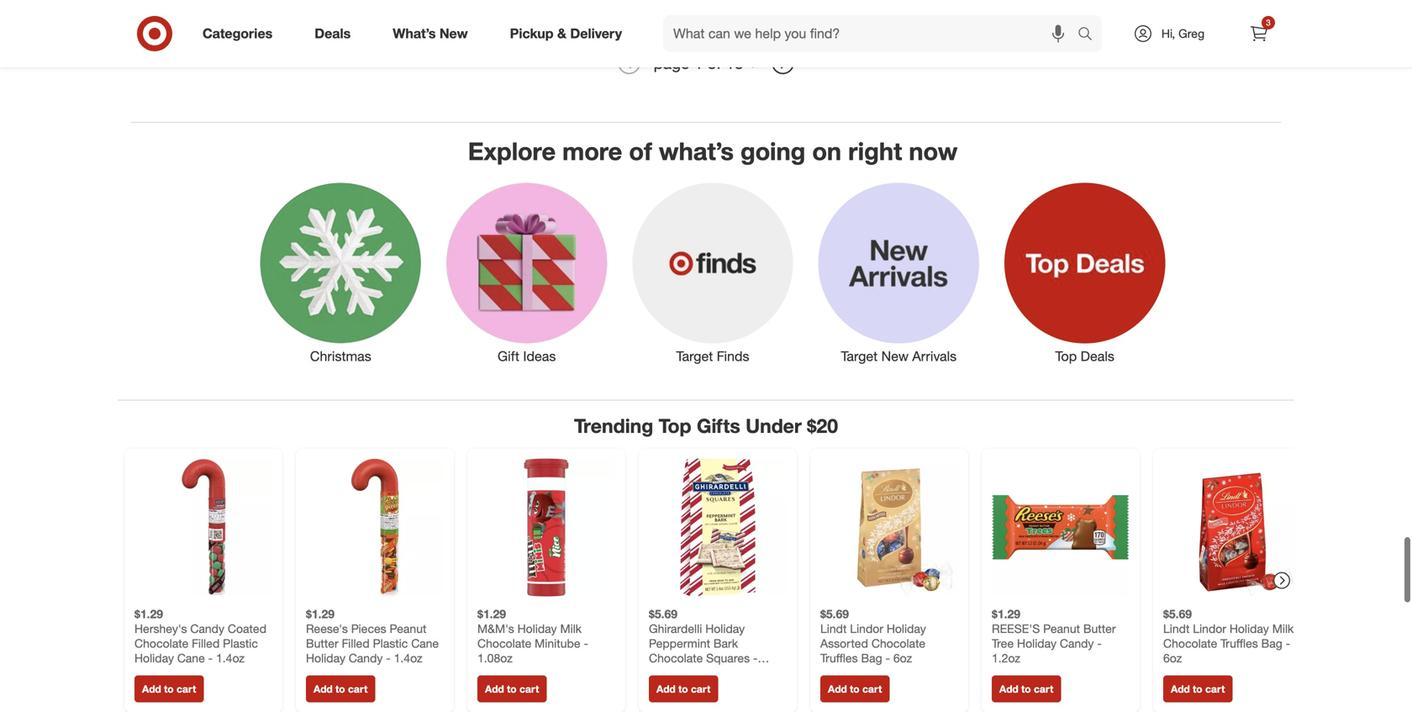 Task type: locate. For each thing, give the bounding box(es) containing it.
$5.69
[[649, 598, 678, 613], [821, 598, 849, 613], [1164, 598, 1193, 613]]

6oz
[[894, 642, 913, 657], [1164, 642, 1183, 657]]

target left finds
[[677, 340, 713, 356]]

6oz inside the $5.69 lindt lindor holiday assorted chocolate truffles bag - 6oz
[[894, 642, 913, 657]]

hi,
[[1162, 26, 1176, 41]]

cart down $1.29 m&m's holiday milk chocolate minitube - 1.08oz
[[520, 674, 539, 687]]

cart
[[177, 674, 196, 687], [348, 674, 368, 687], [520, 674, 539, 687], [691, 674, 711, 687], [863, 674, 882, 687], [1034, 674, 1054, 687], [1206, 674, 1226, 687]]

add to cart down 1.2oz
[[1000, 674, 1054, 687]]

1 horizontal spatial milk
[[1273, 613, 1294, 628]]

2 milk from the left
[[1273, 613, 1294, 628]]

peanut right pieces
[[390, 613, 427, 628]]

2 to from the left
[[336, 674, 345, 687]]

to for lindt lindor holiday assorted chocolate truffles bag - 6oz
[[850, 674, 860, 687]]

6 to from the left
[[1022, 674, 1032, 687]]

- inside the $5.69 lindt lindor holiday assorted chocolate truffles bag - 6oz
[[886, 642, 891, 657]]

add for $5.69 lindt lindor holiday milk chocolate truffles bag - 6oz
[[1171, 674, 1191, 687]]

plastic inside $1.29 reese's pieces peanut butter filled plastic cane holiday candy - 1.4oz
[[373, 628, 408, 642]]

lindt inside $5.69 lindt lindor holiday milk chocolate truffles bag - 6oz
[[1164, 613, 1190, 628]]

1 horizontal spatial deals
[[1081, 340, 1115, 356]]

$1.29 for reese's
[[992, 598, 1021, 613]]

gifts
[[697, 406, 741, 429]]

milk
[[560, 613, 582, 628], [1273, 613, 1294, 628]]

4 add to cart from the left
[[657, 674, 711, 687]]

add for $1.29 reese's pieces peanut butter filled plastic cane holiday candy - 1.4oz
[[314, 674, 333, 687]]

gift
[[498, 340, 520, 356]]

butter right reese's
[[1084, 613, 1116, 628]]

5.4oz
[[649, 657, 678, 672]]

6oz for $5.69 lindt lindor holiday milk chocolate truffles bag - 6oz
[[1164, 642, 1183, 657]]

cart for reese's peanut butter tree holiday candy - 1.2oz
[[1034, 674, 1054, 687]]

1 vertical spatial deals
[[1081, 340, 1115, 356]]

1 horizontal spatial $5.69
[[821, 598, 849, 613]]

truffles
[[1221, 628, 1259, 642], [821, 642, 858, 657]]

add down reese's
[[314, 674, 333, 687]]

- inside $5.69 lindt lindor holiday milk chocolate truffles bag - 6oz
[[1286, 628, 1291, 642]]

add to cart down assorted
[[828, 674, 882, 687]]

7 cart from the left
[[1206, 674, 1226, 687]]

2 $1.29 from the left
[[306, 598, 335, 613]]

6oz inside $5.69 lindt lindor holiday milk chocolate truffles bag - 6oz
[[1164, 642, 1183, 657]]

what's
[[659, 128, 734, 158]]

1 horizontal spatial new
[[882, 340, 909, 356]]

1 horizontal spatial 6oz
[[1164, 642, 1183, 657]]

holiday inside $5.69 lindt lindor holiday milk chocolate truffles bag - 6oz
[[1230, 613, 1270, 628]]

-
[[584, 628, 589, 642], [1098, 628, 1102, 642], [1286, 628, 1291, 642], [208, 642, 213, 657], [386, 642, 391, 657], [753, 642, 758, 657], [886, 642, 891, 657]]

chocolate for lindt lindor holiday assorted chocolate truffles bag - 6oz
[[872, 628, 926, 642]]

3 add to cart from the left
[[485, 674, 539, 687]]

add to cart for $1.29 reese's peanut butter tree holiday candy - 1.2oz
[[1000, 674, 1054, 687]]

6 add to cart button from the left
[[992, 667, 1062, 694]]

cart down $1.29 reese's pieces peanut butter filled plastic cane holiday candy - 1.4oz at bottom left
[[348, 674, 368, 687]]

lindor for assorted
[[850, 613, 884, 628]]

to down $5.69 lindt lindor holiday milk chocolate truffles bag - 6oz
[[1193, 674, 1203, 687]]

cart for hershey's candy coated chocolate filled plastic holiday cane - 1.4oz
[[177, 674, 196, 687]]

lindor inside the $5.69 lindt lindor holiday assorted chocolate truffles bag - 6oz
[[850, 613, 884, 628]]

1 lindt from the left
[[821, 613, 847, 628]]

add to cart button down hershey's
[[135, 667, 204, 694]]

1 plastic from the left
[[223, 628, 258, 642]]

filled for -
[[192, 628, 220, 642]]

candy left coated
[[190, 613, 225, 628]]

chocolate
[[135, 628, 189, 642], [478, 628, 532, 642], [872, 628, 926, 642], [1164, 628, 1218, 642], [649, 642, 703, 657]]

3 cart from the left
[[520, 674, 539, 687]]

filled
[[192, 628, 220, 642], [342, 628, 370, 642]]

2 add from the left
[[314, 674, 333, 687]]

add down hershey's
[[142, 674, 161, 687]]

2 target from the left
[[841, 340, 878, 356]]

christmas link
[[248, 171, 434, 358]]

1 horizontal spatial truffles
[[1221, 628, 1259, 642]]

0 horizontal spatial deals
[[315, 25, 351, 42]]

deals
[[315, 25, 351, 42], [1081, 340, 1115, 356]]

add to cart button down 1.2oz
[[992, 667, 1062, 694]]

5 cart from the left
[[863, 674, 882, 687]]

2 6oz from the left
[[1164, 642, 1183, 657]]

6 add from the left
[[1000, 674, 1019, 687]]

3 to from the left
[[507, 674, 517, 687]]

to down hershey's
[[164, 674, 174, 687]]

$5.69 inside the $5.69 lindt lindor holiday assorted chocolate truffles bag - 6oz
[[821, 598, 849, 613]]

1 6oz from the left
[[894, 642, 913, 657]]

add down 1.08oz
[[485, 674, 504, 687]]

5 to from the left
[[850, 674, 860, 687]]

target left arrivals
[[841, 340, 878, 356]]

- inside $1.29 m&m's holiday milk chocolate minitube - 1.08oz
[[584, 628, 589, 642]]

1 lindor from the left
[[850, 613, 884, 628]]

chocolate inside $5.69 lindt lindor holiday milk chocolate truffles bag - 6oz
[[1164, 628, 1218, 642]]

2 filled from the left
[[342, 628, 370, 642]]

0 horizontal spatial candy
[[190, 613, 225, 628]]

add down $5.69 lindt lindor holiday milk chocolate truffles bag - 6oz
[[1171, 674, 1191, 687]]

$5.69 for lindt lindor holiday milk chocolate truffles bag - 6oz
[[1164, 598, 1193, 613]]

add down assorted
[[828, 674, 848, 687]]

holiday inside $1.29 reese's pieces peanut butter filled plastic cane holiday candy - 1.4oz
[[306, 642, 346, 657]]

arrivals
[[913, 340, 957, 356]]

2 1.4oz from the left
[[394, 642, 423, 657]]

delivery
[[571, 25, 622, 42]]

chocolate inside "$5.69 ghirardelli holiday peppermint bark chocolate squares - 5.4oz"
[[649, 642, 703, 657]]

2 $5.69 from the left
[[821, 598, 849, 613]]

3 $5.69 from the left
[[1164, 598, 1193, 613]]

3 add to cart button from the left
[[478, 667, 547, 694]]

add to cart down 5.4oz
[[657, 674, 711, 687]]

2 plastic from the left
[[373, 628, 408, 642]]

cart down $1.29 hershey's candy coated chocolate filled plastic holiday cane - 1.4oz
[[177, 674, 196, 687]]

cane
[[411, 628, 439, 642], [177, 642, 205, 657]]

cart for lindt lindor holiday milk chocolate truffles bag - 6oz
[[1206, 674, 1226, 687]]

categories
[[203, 25, 273, 42]]

add to cart button down $5.69 lindt lindor holiday milk chocolate truffles bag - 6oz
[[1164, 667, 1233, 694]]

target
[[677, 340, 713, 356], [841, 340, 878, 356]]

peanut
[[390, 613, 427, 628], [1044, 613, 1081, 628]]

6 cart from the left
[[1034, 674, 1054, 687]]

butter inside $1.29 reese's pieces peanut butter filled plastic cane holiday candy - 1.4oz
[[306, 628, 339, 642]]

0 vertical spatial deals
[[315, 25, 351, 42]]

4 cart from the left
[[691, 674, 711, 687]]

new for what's
[[440, 25, 468, 42]]

0 horizontal spatial milk
[[560, 613, 582, 628]]

1 milk from the left
[[560, 613, 582, 628]]

add
[[142, 674, 161, 687], [314, 674, 333, 687], [485, 674, 504, 687], [657, 674, 676, 687], [828, 674, 848, 687], [1000, 674, 1019, 687], [1171, 674, 1191, 687]]

0 horizontal spatial bag
[[862, 642, 883, 657]]

cart for m&m's holiday milk chocolate minitube - 1.08oz
[[520, 674, 539, 687]]

1 1.4oz from the left
[[216, 642, 245, 657]]

chocolate inside the $5.69 lindt lindor holiday assorted chocolate truffles bag - 6oz
[[872, 628, 926, 642]]

plastic
[[223, 628, 258, 642], [373, 628, 408, 642]]

1 horizontal spatial top
[[1056, 340, 1077, 356]]

bag for assorted
[[862, 642, 883, 657]]

plastic right reese's
[[373, 628, 408, 642]]

1.4oz inside $1.29 reese's pieces peanut butter filled plastic cane holiday candy - 1.4oz
[[394, 642, 423, 657]]

cart down squares
[[691, 674, 711, 687]]

5 add from the left
[[828, 674, 848, 687]]

0 horizontal spatial truffles
[[821, 642, 858, 657]]

1 horizontal spatial candy
[[349, 642, 383, 657]]

1 $1.29 from the left
[[135, 598, 163, 613]]

holiday inside $1.29 hershey's candy coated chocolate filled plastic holiday cane - 1.4oz
[[135, 642, 174, 657]]

m&m's holiday milk chocolate minitube - 1.08oz image
[[478, 450, 616, 588], [478, 450, 616, 588]]

christmas
[[310, 340, 372, 356]]

chocolate for ghirardelli holiday peppermint bark chocolate squares - 5.4oz
[[649, 642, 703, 657]]

$5.69 inside "$5.69 ghirardelli holiday peppermint bark chocolate squares - 5.4oz"
[[649, 598, 678, 613]]

to for ghirardelli holiday peppermint bark chocolate squares - 5.4oz
[[679, 674, 688, 687]]

add for $5.69 lindt lindor holiday assorted chocolate truffles bag - 6oz
[[828, 674, 848, 687]]

1 cart from the left
[[177, 674, 196, 687]]

explore more of what's going on right now
[[468, 128, 958, 158]]

add to cart button down peppermint
[[649, 667, 718, 694]]

add to cart button down $1.29 reese's pieces peanut butter filled plastic cane holiday candy - 1.4oz at bottom left
[[306, 667, 375, 694]]

add down 1.2oz
[[1000, 674, 1019, 687]]

hershey's candy coated chocolate filled plastic holiday cane - 1.4oz image
[[135, 450, 272, 588], [135, 450, 272, 588]]

reese's pieces peanut butter filled plastic cane holiday candy - 1.4oz image
[[306, 450, 444, 588], [306, 450, 444, 588]]

add to cart down $1.29 reese's pieces peanut butter filled plastic cane holiday candy - 1.4oz at bottom left
[[314, 674, 368, 687]]

1.2oz
[[992, 642, 1021, 657]]

1 peanut from the left
[[390, 613, 427, 628]]

ideas
[[523, 340, 556, 356]]

2 horizontal spatial candy
[[1060, 628, 1094, 642]]

7 add to cart from the left
[[1171, 674, 1226, 687]]

bag inside the $5.69 lindt lindor holiday assorted chocolate truffles bag - 6oz
[[862, 642, 883, 657]]

peppermint
[[649, 628, 711, 642]]

4 add from the left
[[657, 674, 676, 687]]

top
[[1056, 340, 1077, 356], [659, 406, 692, 429]]

1 horizontal spatial lindor
[[1194, 613, 1227, 628]]

assorted
[[821, 628, 869, 642]]

1 $5.69 from the left
[[649, 598, 678, 613]]

0 horizontal spatial butter
[[306, 628, 339, 642]]

$1.29 inside $1.29 hershey's candy coated chocolate filled plastic holiday cane - 1.4oz
[[135, 598, 163, 613]]

minitube
[[535, 628, 581, 642]]

1 target from the left
[[677, 340, 713, 356]]

1 horizontal spatial cane
[[411, 628, 439, 642]]

$5.69 ghirardelli holiday peppermint bark chocolate squares - 5.4oz
[[649, 598, 758, 672]]

reese's
[[306, 613, 348, 628]]

lindor
[[850, 613, 884, 628], [1194, 613, 1227, 628]]

6 add to cart from the left
[[1000, 674, 1054, 687]]

$1.29 inside $1.29 reese's peanut butter tree holiday candy - 1.2oz
[[992, 598, 1021, 613]]

holiday inside the $5.69 lindt lindor holiday assorted chocolate truffles bag - 6oz
[[887, 613, 927, 628]]

2 cart from the left
[[348, 674, 368, 687]]

cane down hershey's
[[177, 642, 205, 657]]

target for target new arrivals
[[841, 340, 878, 356]]

new right what's
[[440, 25, 468, 42]]

peanut right reese's
[[1044, 613, 1081, 628]]

1 horizontal spatial filled
[[342, 628, 370, 642]]

$5.69 for ghirardelli holiday peppermint bark chocolate squares - 5.4oz
[[649, 598, 678, 613]]

what's new link
[[379, 15, 489, 52]]

2 lindt from the left
[[1164, 613, 1190, 628]]

2 horizontal spatial $5.69
[[1164, 598, 1193, 613]]

bag inside $5.69 lindt lindor holiday milk chocolate truffles bag - 6oz
[[1262, 628, 1283, 642]]

$1.29 for reese's
[[306, 598, 335, 613]]

0 horizontal spatial $5.69
[[649, 598, 678, 613]]

lindor for milk
[[1194, 613, 1227, 628]]

new
[[440, 25, 468, 42], [882, 340, 909, 356]]

2 lindor from the left
[[1194, 613, 1227, 628]]

lindt lindor holiday assorted chocolate truffles bag - 6oz image
[[821, 450, 959, 588], [821, 450, 959, 588]]

1 horizontal spatial butter
[[1084, 613, 1116, 628]]

top deals link
[[992, 171, 1178, 358]]

1 horizontal spatial 1.4oz
[[394, 642, 423, 657]]

hershey's
[[135, 613, 187, 628]]

candy right reese's
[[1060, 628, 1094, 642]]

ghirardelli holiday peppermint bark chocolate squares - 5.4oz image
[[649, 450, 787, 588], [649, 450, 787, 588]]

1.4oz
[[216, 642, 245, 657], [394, 642, 423, 657]]

1 add to cart button from the left
[[135, 667, 204, 694]]

3 link
[[1241, 15, 1278, 52]]

4 to from the left
[[679, 674, 688, 687]]

hi, greg
[[1162, 26, 1205, 41]]

7 add from the left
[[1171, 674, 1191, 687]]

add to cart button
[[135, 667, 204, 694], [306, 667, 375, 694], [478, 667, 547, 694], [649, 667, 718, 694], [821, 667, 890, 694], [992, 667, 1062, 694], [1164, 667, 1233, 694]]

0 horizontal spatial lindt
[[821, 613, 847, 628]]

holiday
[[518, 613, 557, 628], [706, 613, 745, 628], [887, 613, 927, 628], [1230, 613, 1270, 628], [1018, 628, 1057, 642], [135, 642, 174, 657], [306, 642, 346, 657]]

to down 1.08oz
[[507, 674, 517, 687]]

4 add to cart button from the left
[[649, 667, 718, 694]]

to for m&m's holiday milk chocolate minitube - 1.08oz
[[507, 674, 517, 687]]

top deals
[[1056, 340, 1115, 356]]

5 add to cart from the left
[[828, 674, 882, 687]]

right
[[849, 128, 903, 158]]

plastic inside $1.29 hershey's candy coated chocolate filled plastic holiday cane - 1.4oz
[[223, 628, 258, 642]]

to down peppermint
[[679, 674, 688, 687]]

0 horizontal spatial target
[[677, 340, 713, 356]]

add to cart button down assorted
[[821, 667, 890, 694]]

1 vertical spatial new
[[882, 340, 909, 356]]

bag
[[1262, 628, 1283, 642], [862, 642, 883, 657]]

add to cart for $5.69 lindt lindor holiday assorted chocolate truffles bag - 6oz
[[828, 674, 882, 687]]

candy
[[190, 613, 225, 628], [1060, 628, 1094, 642], [349, 642, 383, 657]]

1 horizontal spatial target
[[841, 340, 878, 356]]

add to cart
[[142, 674, 196, 687], [314, 674, 368, 687], [485, 674, 539, 687], [657, 674, 711, 687], [828, 674, 882, 687], [1000, 674, 1054, 687], [1171, 674, 1226, 687]]

butter
[[1084, 613, 1116, 628], [306, 628, 339, 642]]

3 add from the left
[[485, 674, 504, 687]]

add to cart button for reese's peanut butter tree holiday candy - 1.2oz
[[992, 667, 1062, 694]]

to for hershey's candy coated chocolate filled plastic holiday cane - 1.4oz
[[164, 674, 174, 687]]

1 vertical spatial top
[[659, 406, 692, 429]]

0 horizontal spatial lindor
[[850, 613, 884, 628]]

7 add to cart button from the left
[[1164, 667, 1233, 694]]

target finds
[[677, 340, 750, 356]]

cane inside $1.29 hershey's candy coated chocolate filled plastic holiday cane - 1.4oz
[[177, 642, 205, 657]]

0 horizontal spatial filled
[[192, 628, 220, 642]]

reese's
[[992, 613, 1041, 628]]

1 horizontal spatial peanut
[[1044, 613, 1081, 628]]

- inside $1.29 reese's pieces peanut butter filled plastic cane holiday candy - 1.4oz
[[386, 642, 391, 657]]

0 horizontal spatial new
[[440, 25, 468, 42]]

lindt for lindt lindor holiday milk chocolate truffles bag - 6oz
[[1164, 613, 1190, 628]]

bark
[[714, 628, 738, 642]]

plastic right hershey's
[[223, 628, 258, 642]]

target for target finds
[[677, 340, 713, 356]]

0 horizontal spatial 1.4oz
[[216, 642, 245, 657]]

7 to from the left
[[1193, 674, 1203, 687]]

add down 5.4oz
[[657, 674, 676, 687]]

0 horizontal spatial 6oz
[[894, 642, 913, 657]]

1 add from the left
[[142, 674, 161, 687]]

What can we help you find? suggestions appear below search field
[[664, 15, 1082, 52]]

$20
[[807, 406, 838, 429]]

under
[[746, 406, 802, 429]]

cart down $5.69 lindt lindor holiday milk chocolate truffles bag - 6oz
[[1206, 674, 1226, 687]]

$1.29 m&m's holiday milk chocolate minitube - 1.08oz
[[478, 598, 589, 657]]

lindt inside the $5.69 lindt lindor holiday assorted chocolate truffles bag - 6oz
[[821, 613, 847, 628]]

cane right pieces
[[411, 628, 439, 642]]

chocolate inside $1.29 hershey's candy coated chocolate filled plastic holiday cane - 1.4oz
[[135, 628, 189, 642]]

0 horizontal spatial plastic
[[223, 628, 258, 642]]

2 add to cart button from the left
[[306, 667, 375, 694]]

truffles inside $5.69 lindt lindor holiday milk chocolate truffles bag - 6oz
[[1221, 628, 1259, 642]]

pickup & delivery
[[510, 25, 622, 42]]

to down reese's
[[336, 674, 345, 687]]

1 horizontal spatial lindt
[[1164, 613, 1190, 628]]

lindt lindor holiday milk chocolate truffles bag - 6oz image
[[1164, 450, 1302, 588], [1164, 450, 1302, 588]]

0 horizontal spatial top
[[659, 406, 692, 429]]

to down $1.29 reese's peanut butter tree holiday candy - 1.2oz
[[1022, 674, 1032, 687]]

filled inside $1.29 reese's pieces peanut butter filled plastic cane holiday candy - 1.4oz
[[342, 628, 370, 642]]

$1.29 for m&m's
[[478, 598, 506, 613]]

cart for lindt lindor holiday assorted chocolate truffles bag - 6oz
[[863, 674, 882, 687]]

2 add to cart from the left
[[314, 674, 368, 687]]

$1.29 inside $1.29 m&m's holiday milk chocolate minitube - 1.08oz
[[478, 598, 506, 613]]

gift ideas link
[[434, 171, 620, 358]]

butter left pieces
[[306, 628, 339, 642]]

add for $5.69 ghirardelli holiday peppermint bark chocolate squares - 5.4oz
[[657, 674, 676, 687]]

categories link
[[188, 15, 294, 52]]

lindt
[[821, 613, 847, 628], [1164, 613, 1190, 628]]

1 to from the left
[[164, 674, 174, 687]]

add to cart down hershey's
[[142, 674, 196, 687]]

0 horizontal spatial peanut
[[390, 613, 427, 628]]

milk inside $5.69 lindt lindor holiday milk chocolate truffles bag - 6oz
[[1273, 613, 1294, 628]]

2 peanut from the left
[[1044, 613, 1081, 628]]

3 $1.29 from the left
[[478, 598, 506, 613]]

more
[[563, 128, 623, 158]]

to down assorted
[[850, 674, 860, 687]]

add to cart for $1.29 hershey's candy coated chocolate filled plastic holiday cane - 1.4oz
[[142, 674, 196, 687]]

&
[[558, 25, 567, 42]]

$5.69 inside $5.69 lindt lindor holiday milk chocolate truffles bag - 6oz
[[1164, 598, 1193, 613]]

1 filled from the left
[[192, 628, 220, 642]]

to
[[164, 674, 174, 687], [336, 674, 345, 687], [507, 674, 517, 687], [679, 674, 688, 687], [850, 674, 860, 687], [1022, 674, 1032, 687], [1193, 674, 1203, 687]]

to for lindt lindor holiday milk chocolate truffles bag - 6oz
[[1193, 674, 1203, 687]]

1 horizontal spatial plastic
[[373, 628, 408, 642]]

filled inside $1.29 hershey's candy coated chocolate filled plastic holiday cane - 1.4oz
[[192, 628, 220, 642]]

add to cart down $5.69 lindt lindor holiday milk chocolate truffles bag - 6oz
[[1171, 674, 1226, 687]]

$1.29
[[135, 598, 163, 613], [306, 598, 335, 613], [478, 598, 506, 613], [992, 598, 1021, 613]]

add for $1.29 reese's peanut butter tree holiday candy - 1.2oz
[[1000, 674, 1019, 687]]

add to cart down 1.08oz
[[485, 674, 539, 687]]

new left arrivals
[[882, 340, 909, 356]]

lindt for lindt lindor holiday assorted chocolate truffles bag - 6oz
[[821, 613, 847, 628]]

truffles inside the $5.69 lindt lindor holiday assorted chocolate truffles bag - 6oz
[[821, 642, 858, 657]]

5 add to cart button from the left
[[821, 667, 890, 694]]

add to cart button down 1.08oz
[[478, 667, 547, 694]]

cart down the $5.69 lindt lindor holiday assorted chocolate truffles bag - 6oz
[[863, 674, 882, 687]]

lindor inside $5.69 lindt lindor holiday milk chocolate truffles bag - 6oz
[[1194, 613, 1227, 628]]

candy down pieces
[[349, 642, 383, 657]]

1 horizontal spatial bag
[[1262, 628, 1283, 642]]

add to cart for $1.29 m&m's holiday milk chocolate minitube - 1.08oz
[[485, 674, 539, 687]]

0 vertical spatial new
[[440, 25, 468, 42]]

$1.29 inside $1.29 reese's pieces peanut butter filled plastic cane holiday candy - 1.4oz
[[306, 598, 335, 613]]

0 horizontal spatial cane
[[177, 642, 205, 657]]

0 vertical spatial top
[[1056, 340, 1077, 356]]

4 $1.29 from the left
[[992, 598, 1021, 613]]

1 add to cart from the left
[[142, 674, 196, 687]]

reese's peanut butter tree holiday candy - 1.2oz image
[[992, 450, 1130, 588], [992, 450, 1130, 588]]

cart down $1.29 reese's peanut butter tree holiday candy - 1.2oz
[[1034, 674, 1054, 687]]

trending top gifts under $20
[[574, 406, 838, 429]]

filled for candy
[[342, 628, 370, 642]]



Task type: vqa. For each thing, say whether or not it's contained in the screenshot.


Task type: describe. For each thing, give the bounding box(es) containing it.
cane inside $1.29 reese's pieces peanut butter filled plastic cane holiday candy - 1.4oz
[[411, 628, 439, 642]]

trending
[[574, 406, 654, 429]]

greg
[[1179, 26, 1205, 41]]

add to cart for $5.69 lindt lindor holiday milk chocolate truffles bag - 6oz
[[1171, 674, 1226, 687]]

1.4oz inside $1.29 hershey's candy coated chocolate filled plastic holiday cane - 1.4oz
[[216, 642, 245, 657]]

coated
[[228, 613, 267, 628]]

holiday inside $1.29 m&m's holiday milk chocolate minitube - 1.08oz
[[518, 613, 557, 628]]

explore
[[468, 128, 556, 158]]

peanut inside $1.29 reese's pieces peanut butter filled plastic cane holiday candy - 1.4oz
[[390, 613, 427, 628]]

plastic for 1.4oz
[[223, 628, 258, 642]]

3
[[1267, 17, 1271, 28]]

m&m's
[[478, 613, 514, 628]]

holiday inside $1.29 reese's peanut butter tree holiday candy - 1.2oz
[[1018, 628, 1057, 642]]

add to cart for $5.69 ghirardelli holiday peppermint bark chocolate squares - 5.4oz
[[657, 674, 711, 687]]

tree
[[992, 628, 1014, 642]]

cart for reese's pieces peanut butter filled plastic cane holiday candy - 1.4oz
[[348, 674, 368, 687]]

candy inside $1.29 reese's peanut butter tree holiday candy - 1.2oz
[[1060, 628, 1094, 642]]

pickup
[[510, 25, 554, 42]]

target new arrivals
[[841, 340, 957, 356]]

1.08oz
[[478, 642, 513, 657]]

$5.69 for lindt lindor holiday assorted chocolate truffles bag - 6oz
[[821, 598, 849, 613]]

$5.69 lindt lindor holiday milk chocolate truffles bag - 6oz
[[1164, 598, 1294, 657]]

search
[[1071, 27, 1111, 43]]

cart for ghirardelli holiday peppermint bark chocolate squares - 5.4oz
[[691, 674, 711, 687]]

plastic for -
[[373, 628, 408, 642]]

on
[[813, 128, 842, 158]]

to for reese's peanut butter tree holiday candy - 1.2oz
[[1022, 674, 1032, 687]]

add to cart button for lindt lindor holiday milk chocolate truffles bag - 6oz
[[1164, 667, 1233, 694]]

new for target
[[882, 340, 909, 356]]

search button
[[1071, 15, 1111, 56]]

$5.69 lindt lindor holiday assorted chocolate truffles bag - 6oz
[[821, 598, 927, 657]]

what's new
[[393, 25, 468, 42]]

$1.29 reese's peanut butter tree holiday candy - 1.2oz
[[992, 598, 1116, 657]]

holiday inside "$5.69 ghirardelli holiday peppermint bark chocolate squares - 5.4oz"
[[706, 613, 745, 628]]

truffles for milk
[[1221, 628, 1259, 642]]

going
[[741, 128, 806, 158]]

$1.29 reese's pieces peanut butter filled plastic cane holiday candy - 1.4oz
[[306, 598, 439, 657]]

add to cart button for ghirardelli holiday peppermint bark chocolate squares - 5.4oz
[[649, 667, 718, 694]]

bag for milk
[[1262, 628, 1283, 642]]

chocolate inside $1.29 m&m's holiday milk chocolate minitube - 1.08oz
[[478, 628, 532, 642]]

what's
[[393, 25, 436, 42]]

add to cart button for hershey's candy coated chocolate filled plastic holiday cane - 1.4oz
[[135, 667, 204, 694]]

squares
[[707, 642, 750, 657]]

candy inside $1.29 hershey's candy coated chocolate filled plastic holiday cane - 1.4oz
[[190, 613, 225, 628]]

target new arrivals link
[[806, 171, 992, 358]]

milk inside $1.29 m&m's holiday milk chocolate minitube - 1.08oz
[[560, 613, 582, 628]]

add to cart button for m&m's holiday milk chocolate minitube - 1.08oz
[[478, 667, 547, 694]]

butter inside $1.29 reese's peanut butter tree holiday candy - 1.2oz
[[1084, 613, 1116, 628]]

target finds link
[[620, 171, 806, 358]]

truffles for assorted
[[821, 642, 858, 657]]

gift ideas
[[498, 340, 556, 356]]

pieces
[[351, 613, 387, 628]]

ghirardelli
[[649, 613, 702, 628]]

finds
[[717, 340, 750, 356]]

now
[[909, 128, 958, 158]]

add for $1.29 hershey's candy coated chocolate filled plastic holiday cane - 1.4oz
[[142, 674, 161, 687]]

6oz for $5.69 lindt lindor holiday assorted chocolate truffles bag - 6oz
[[894, 642, 913, 657]]

- inside $1.29 hershey's candy coated chocolate filled plastic holiday cane - 1.4oz
[[208, 642, 213, 657]]

of
[[629, 128, 652, 158]]

to for reese's pieces peanut butter filled plastic cane holiday candy - 1.4oz
[[336, 674, 345, 687]]

$1.29 for hershey's
[[135, 598, 163, 613]]

peanut inside $1.29 reese's peanut butter tree holiday candy - 1.2oz
[[1044, 613, 1081, 628]]

add for $1.29 m&m's holiday milk chocolate minitube - 1.08oz
[[485, 674, 504, 687]]

candy inside $1.29 reese's pieces peanut butter filled plastic cane holiday candy - 1.4oz
[[349, 642, 383, 657]]

add to cart for $1.29 reese's pieces peanut butter filled plastic cane holiday candy - 1.4oz
[[314, 674, 368, 687]]

$1.29 hershey's candy coated chocolate filled plastic holiday cane - 1.4oz
[[135, 598, 267, 657]]

deals link
[[300, 15, 372, 52]]

chocolate for lindt lindor holiday milk chocolate truffles bag - 6oz
[[1164, 628, 1218, 642]]

pickup & delivery link
[[496, 15, 643, 52]]

add to cart button for reese's pieces peanut butter filled plastic cane holiday candy - 1.4oz
[[306, 667, 375, 694]]

add to cart button for lindt lindor holiday assorted chocolate truffles bag - 6oz
[[821, 667, 890, 694]]

- inside $1.29 reese's peanut butter tree holiday candy - 1.2oz
[[1098, 628, 1102, 642]]

- inside "$5.69 ghirardelli holiday peppermint bark chocolate squares - 5.4oz"
[[753, 642, 758, 657]]



